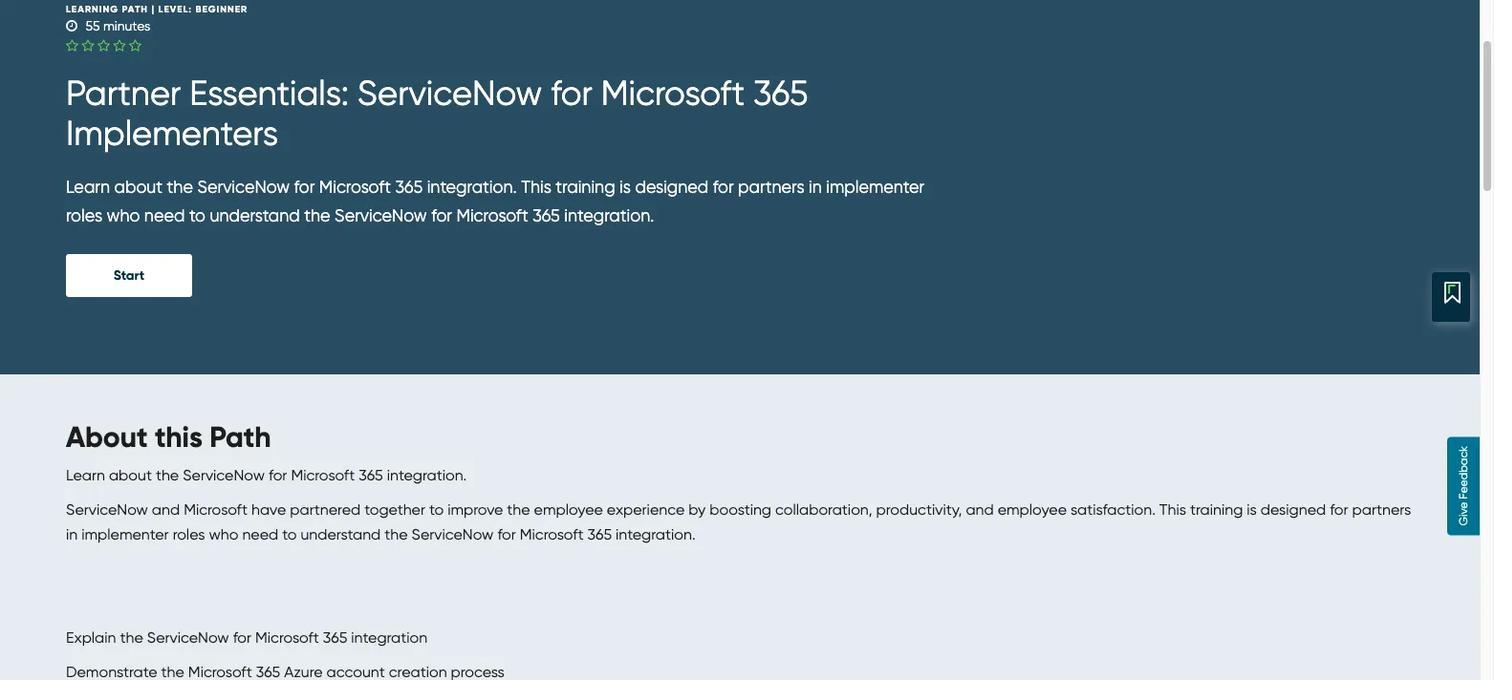 Task type: describe. For each thing, give the bounding box(es) containing it.
in inside learn about the servicenow for microsoft 365 integration. this training is designed for partners in implementer roles who need to understand the servicenow for microsoft 365 integration.
[[809, 177, 822, 197]]

start link
[[66, 255, 192, 298]]

1 vertical spatial to
[[429, 501, 444, 519]]

this inside learn about the servicenow for microsoft 365 integration. this training is designed for partners in implementer roles who need to understand the servicenow for microsoft 365 integration.
[[521, 177, 551, 197]]

boosting
[[710, 501, 772, 519]]

this inside the servicenow and microsoft have partnered together to improve the employee experience by boosting collaboration, productivity, and employee satisfaction. this training is designed for partners in implementer roles who need to understand the servicenow for microsoft 365 integration.
[[1159, 501, 1186, 519]]

need inside the servicenow and microsoft have partnered together to improve the employee experience by boosting collaboration, productivity, and employee satisfaction. this training is designed for partners in implementer roles who need to understand the servicenow for microsoft 365 integration.
[[242, 526, 278, 544]]

implementer inside learn about the servicenow for microsoft 365 integration. this training is designed for partners in implementer roles who need to understand the servicenow for microsoft 365 integration.
[[826, 177, 925, 197]]

experience
[[607, 501, 685, 519]]

partners inside learn about the servicenow for microsoft 365 integration. this training is designed for partners in implementer roles who need to understand the servicenow for microsoft 365 integration.
[[738, 177, 805, 197]]

essentials:
[[190, 74, 349, 114]]

designed inside the servicenow and microsoft have partnered together to improve the employee experience by boosting collaboration, productivity, and employee satisfaction. this training is designed for partners in implementer roles who need to understand the servicenow for microsoft 365 integration.
[[1261, 501, 1326, 519]]

2 vertical spatial to
[[282, 526, 297, 544]]

partners inside the servicenow and microsoft have partnered together to improve the employee experience by boosting collaboration, productivity, and employee satisfaction. this training is designed for partners in implementer roles who need to understand the servicenow for microsoft 365 integration.
[[1352, 501, 1411, 519]]

training inside the servicenow and microsoft have partnered together to improve the employee experience by boosting collaboration, productivity, and employee satisfaction. this training is designed for partners in implementer roles who need to understand the servicenow for microsoft 365 integration.
[[1190, 501, 1243, 519]]

this
[[155, 421, 203, 455]]

learning
[[66, 4, 119, 15]]

implementers
[[66, 114, 278, 154]]

training inside learn about the servicenow for microsoft 365 integration. this training is designed for partners in implementer roles who need to understand the servicenow for microsoft 365 integration.
[[556, 177, 615, 197]]

about for learn about the servicenow for microsoft 365 integration. this training is designed for partners in implementer roles who need to understand the servicenow for microsoft 365 integration.
[[114, 177, 163, 197]]

learn about the servicenow for microsoft 365 integration. this training is designed for partners in implementer roles who need to understand the servicenow for microsoft 365 integration.
[[66, 177, 925, 226]]

learn for learn about the servicenow for microsoft 365 integration.
[[66, 467, 105, 485]]

understand inside the servicenow and microsoft have partnered together to improve the employee experience by boosting collaboration, productivity, and employee satisfaction. this training is designed for partners in implementer roles who need to understand the servicenow for microsoft 365 integration.
[[301, 526, 381, 544]]

55
[[86, 18, 100, 34]]

365 inside partner essentials: servicenow for microsoft 365 implementers
[[754, 74, 808, 114]]

partner essentials: servicenow for microsoft 365 implementers
[[66, 74, 808, 154]]

course rating - read only slider
[[66, 38, 141, 53]]

1 vertical spatial path
[[210, 421, 271, 455]]

365 inside the servicenow and microsoft have partnered together to improve the employee experience by boosting collaboration, productivity, and employee satisfaction. this training is designed for partners in implementer roles who need to understand the servicenow for microsoft 365 integration.
[[588, 526, 612, 544]]

in inside the servicenow and microsoft have partnered together to improve the employee experience by boosting collaboration, productivity, and employee satisfaction. this training is designed for partners in implementer roles who need to understand the servicenow for microsoft 365 integration.
[[66, 526, 78, 544]]

beginner
[[195, 4, 248, 15]]

collaboration,
[[775, 501, 872, 519]]

explain
[[66, 629, 116, 648]]



Task type: locate. For each thing, give the bounding box(es) containing it.
0 vertical spatial to
[[189, 206, 206, 226]]

for inside partner essentials: servicenow for microsoft 365 implementers
[[551, 74, 593, 114]]

0 horizontal spatial to
[[189, 206, 206, 226]]

servicenow
[[358, 74, 542, 114], [197, 177, 290, 197], [335, 206, 427, 226], [183, 467, 265, 485], [66, 501, 148, 519], [412, 526, 494, 544], [147, 629, 229, 648]]

and down about this path
[[152, 501, 180, 519]]

microsoft inside partner essentials: servicenow for microsoft 365 implementers
[[601, 74, 745, 114]]

start button
[[66, 255, 192, 298]]

need up the 'start' button
[[144, 206, 185, 226]]

need down have
[[242, 526, 278, 544]]

need
[[144, 206, 185, 226], [242, 526, 278, 544]]

is
[[620, 177, 631, 197], [1247, 501, 1257, 519]]

learn
[[66, 177, 110, 197], [66, 467, 105, 485]]

in
[[809, 177, 822, 197], [66, 526, 78, 544]]

1 horizontal spatial employee
[[998, 501, 1067, 519]]

designed inside learn about the servicenow for microsoft 365 integration. this training is designed for partners in implementer roles who need to understand the servicenow for microsoft 365 integration.
[[635, 177, 709, 197]]

who inside the servicenow and microsoft have partnered together to improve the employee experience by boosting collaboration, productivity, and employee satisfaction. this training is designed for partners in implementer roles who need to understand the servicenow for microsoft 365 integration.
[[209, 526, 238, 544]]

level:
[[158, 4, 192, 15]]

0 horizontal spatial this
[[521, 177, 551, 197]]

0 horizontal spatial implementer
[[81, 526, 169, 544]]

0 vertical spatial path
[[122, 4, 148, 15]]

learn about the servicenow for microsoft 365 integration.
[[66, 467, 467, 485]]

1 horizontal spatial is
[[1247, 501, 1257, 519]]

together
[[364, 501, 425, 519]]

about this path
[[66, 421, 271, 455]]

2 employee from the left
[[998, 501, 1067, 519]]

0 horizontal spatial is
[[620, 177, 631, 197]]

|
[[151, 4, 155, 15]]

1 horizontal spatial and
[[966, 501, 994, 519]]

understand
[[210, 206, 300, 226], [301, 526, 381, 544]]

implementer
[[826, 177, 925, 197], [81, 526, 169, 544]]

1 vertical spatial this
[[1159, 501, 1186, 519]]

to down have
[[282, 526, 297, 544]]

0 vertical spatial who
[[107, 206, 140, 226]]

0 horizontal spatial in
[[66, 526, 78, 544]]

training
[[556, 177, 615, 197], [1190, 501, 1243, 519]]

1 horizontal spatial understand
[[301, 526, 381, 544]]

is inside learn about the servicenow for microsoft 365 integration. this training is designed for partners in implementer roles who need to understand the servicenow for microsoft 365 integration.
[[620, 177, 631, 197]]

to down implementers in the left top of the page
[[189, 206, 206, 226]]

0 horizontal spatial partners
[[738, 177, 805, 197]]

0 vertical spatial training
[[556, 177, 615, 197]]

None checkbox
[[66, 39, 78, 53], [113, 39, 126, 53], [129, 39, 141, 53], [66, 39, 78, 53], [113, 39, 126, 53], [129, 39, 141, 53]]

1 horizontal spatial implementer
[[826, 177, 925, 197]]

1 vertical spatial about
[[109, 467, 152, 485]]

0 vertical spatial understand
[[210, 206, 300, 226]]

and right productivity,
[[966, 501, 994, 519]]

have
[[251, 501, 286, 519]]

1 vertical spatial roles
[[173, 526, 205, 544]]

learn for learn about the servicenow for microsoft 365 integration. this training is designed for partners in implementer roles who need to understand the servicenow for microsoft 365 integration.
[[66, 177, 110, 197]]

0 vertical spatial in
[[809, 177, 822, 197]]

1 vertical spatial is
[[1247, 501, 1257, 519]]

employee
[[534, 501, 603, 519], [998, 501, 1067, 519]]

this
[[521, 177, 551, 197], [1159, 501, 1186, 519]]

employee left satisfaction.
[[998, 501, 1067, 519]]

0 horizontal spatial need
[[144, 206, 185, 226]]

satisfaction.
[[1071, 501, 1156, 519]]

0 horizontal spatial who
[[107, 206, 140, 226]]

understand inside learn about the servicenow for microsoft 365 integration. this training is designed for partners in implementer roles who need to understand the servicenow for microsoft 365 integration.
[[210, 206, 300, 226]]

learning path | level: beginner
[[66, 4, 248, 15]]

about inside learn about the servicenow for microsoft 365 integration. this training is designed for partners in implementer roles who need to understand the servicenow for microsoft 365 integration.
[[114, 177, 163, 197]]

0 horizontal spatial roles
[[66, 206, 102, 226]]

implementer inside the servicenow and microsoft have partnered together to improve the employee experience by boosting collaboration, productivity, and employee satisfaction. this training is designed for partners in implementer roles who need to understand the servicenow for microsoft 365 integration.
[[81, 526, 169, 544]]

improve
[[448, 501, 503, 519]]

about down about
[[109, 467, 152, 485]]

the
[[167, 177, 193, 197], [304, 206, 330, 226], [156, 467, 179, 485], [507, 501, 530, 519], [385, 526, 408, 544], [120, 629, 143, 648]]

1 vertical spatial partners
[[1352, 501, 1411, 519]]

need inside learn about the servicenow for microsoft 365 integration. this training is designed for partners in implementer roles who need to understand the servicenow for microsoft 365 integration.
[[144, 206, 185, 226]]

0 vertical spatial designed
[[635, 177, 709, 197]]

who up start on the left of the page
[[107, 206, 140, 226]]

0 vertical spatial partners
[[738, 177, 805, 197]]

0 vertical spatial this
[[521, 177, 551, 197]]

1 horizontal spatial designed
[[1261, 501, 1326, 519]]

1 horizontal spatial training
[[1190, 501, 1243, 519]]

1 horizontal spatial path
[[210, 421, 271, 455]]

1 horizontal spatial roles
[[173, 526, 205, 544]]

integration
[[351, 629, 428, 648]]

learn inside learn about the servicenow for microsoft 365 integration. this training is designed for partners in implementer roles who need to understand the servicenow for microsoft 365 integration.
[[66, 177, 110, 197]]

path up learn about the servicenow for microsoft 365 integration.
[[210, 421, 271, 455]]

integration.
[[427, 177, 517, 197], [564, 206, 654, 226], [387, 467, 467, 485], [616, 526, 696, 544]]

who down learn about the servicenow for microsoft 365 integration.
[[209, 526, 238, 544]]

integration. inside the servicenow and microsoft have partnered together to improve the employee experience by boosting collaboration, productivity, and employee satisfaction. this training is designed for partners in implementer roles who need to understand the servicenow for microsoft 365 integration.
[[616, 526, 696, 544]]

0 vertical spatial about
[[114, 177, 163, 197]]

and
[[152, 501, 180, 519], [966, 501, 994, 519]]

0 vertical spatial learn
[[66, 177, 110, 197]]

55 minutes
[[82, 18, 151, 34]]

to inside learn about the servicenow for microsoft 365 integration. this training is designed for partners in implementer roles who need to understand the servicenow for microsoft 365 integration.
[[189, 206, 206, 226]]

0 horizontal spatial and
[[152, 501, 180, 519]]

1 vertical spatial understand
[[301, 526, 381, 544]]

0 horizontal spatial employee
[[534, 501, 603, 519]]

about
[[114, 177, 163, 197], [109, 467, 152, 485]]

roles inside the servicenow and microsoft have partnered together to improve the employee experience by boosting collaboration, productivity, and employee satisfaction. this training is designed for partners in implementer roles who need to understand the servicenow for microsoft 365 integration.
[[173, 526, 205, 544]]

0 horizontal spatial path
[[122, 4, 148, 15]]

1 horizontal spatial need
[[242, 526, 278, 544]]

1 horizontal spatial partners
[[1352, 501, 1411, 519]]

1 learn from the top
[[66, 177, 110, 197]]

0 vertical spatial need
[[144, 206, 185, 226]]

explain the servicenow for microsoft 365 integration
[[66, 629, 431, 648]]

None checkbox
[[82, 39, 94, 53], [98, 39, 110, 53], [82, 39, 94, 53], [98, 39, 110, 53]]

0 vertical spatial roles
[[66, 206, 102, 226]]

1 vertical spatial who
[[209, 526, 238, 544]]

0 horizontal spatial understand
[[210, 206, 300, 226]]

path left |
[[122, 4, 148, 15]]

1 vertical spatial in
[[66, 526, 78, 544]]

1 horizontal spatial in
[[809, 177, 822, 197]]

2 learn from the top
[[66, 467, 105, 485]]

employee left the experience
[[534, 501, 603, 519]]

1 vertical spatial implementer
[[81, 526, 169, 544]]

partnered
[[290, 501, 361, 519]]

365
[[754, 74, 808, 114], [395, 177, 423, 197], [533, 206, 560, 226], [359, 467, 383, 485], [588, 526, 612, 544], [323, 629, 347, 648]]

1 vertical spatial learn
[[66, 467, 105, 485]]

roles inside learn about the servicenow for microsoft 365 integration. this training is designed for partners in implementer roles who need to understand the servicenow for microsoft 365 integration.
[[66, 206, 102, 226]]

productivity,
[[876, 501, 962, 519]]

who
[[107, 206, 140, 226], [209, 526, 238, 544]]

servicenow and microsoft have partnered together to improve the employee experience by boosting collaboration, productivity, and employee satisfaction. this training is designed for partners in implementer roles who need to understand the servicenow for microsoft 365 integration.
[[66, 501, 1411, 544]]

partner
[[66, 74, 181, 114]]

path
[[122, 4, 148, 15], [210, 421, 271, 455]]

0 horizontal spatial designed
[[635, 177, 709, 197]]

1 horizontal spatial who
[[209, 526, 238, 544]]

designed
[[635, 177, 709, 197], [1261, 501, 1326, 519]]

servicenow inside partner essentials: servicenow for microsoft 365 implementers
[[358, 74, 542, 114]]

roles
[[66, 206, 102, 226], [173, 526, 205, 544]]

about
[[66, 421, 148, 455]]

1 horizontal spatial to
[[282, 526, 297, 544]]

to
[[189, 206, 206, 226], [429, 501, 444, 519], [282, 526, 297, 544]]

who inside learn about the servicenow for microsoft 365 integration. this training is designed for partners in implementer roles who need to understand the servicenow for microsoft 365 integration.
[[107, 206, 140, 226]]

1 vertical spatial need
[[242, 526, 278, 544]]

minutes
[[103, 18, 151, 34]]

for
[[551, 74, 593, 114], [294, 177, 315, 197], [713, 177, 734, 197], [431, 206, 452, 226], [269, 467, 287, 485], [1330, 501, 1349, 519], [497, 526, 516, 544], [233, 629, 251, 648]]

about down implementers in the left top of the page
[[114, 177, 163, 197]]

partners
[[738, 177, 805, 197], [1352, 501, 1411, 519]]

is inside the servicenow and microsoft have partnered together to improve the employee experience by boosting collaboration, productivity, and employee satisfaction. this training is designed for partners in implementer roles who need to understand the servicenow for microsoft 365 integration.
[[1247, 501, 1257, 519]]

by
[[689, 501, 706, 519]]

microsoft
[[601, 74, 745, 114], [319, 177, 391, 197], [456, 206, 528, 226], [291, 467, 355, 485], [184, 501, 248, 519], [520, 526, 584, 544], [255, 629, 319, 648]]

1 horizontal spatial this
[[1159, 501, 1186, 519]]

1 vertical spatial designed
[[1261, 501, 1326, 519]]

1 employee from the left
[[534, 501, 603, 519]]

about for learn about the servicenow for microsoft 365 integration.
[[109, 467, 152, 485]]

1 and from the left
[[152, 501, 180, 519]]

0 horizontal spatial training
[[556, 177, 615, 197]]

2 horizontal spatial to
[[429, 501, 444, 519]]

0 vertical spatial is
[[620, 177, 631, 197]]

to left improve
[[429, 501, 444, 519]]

clock o image
[[66, 19, 77, 33]]

1 vertical spatial training
[[1190, 501, 1243, 519]]

start
[[114, 268, 145, 284]]

2 and from the left
[[966, 501, 994, 519]]

0 vertical spatial implementer
[[826, 177, 925, 197]]



Task type: vqa. For each thing, say whether or not it's contained in the screenshot.
Level:
yes



